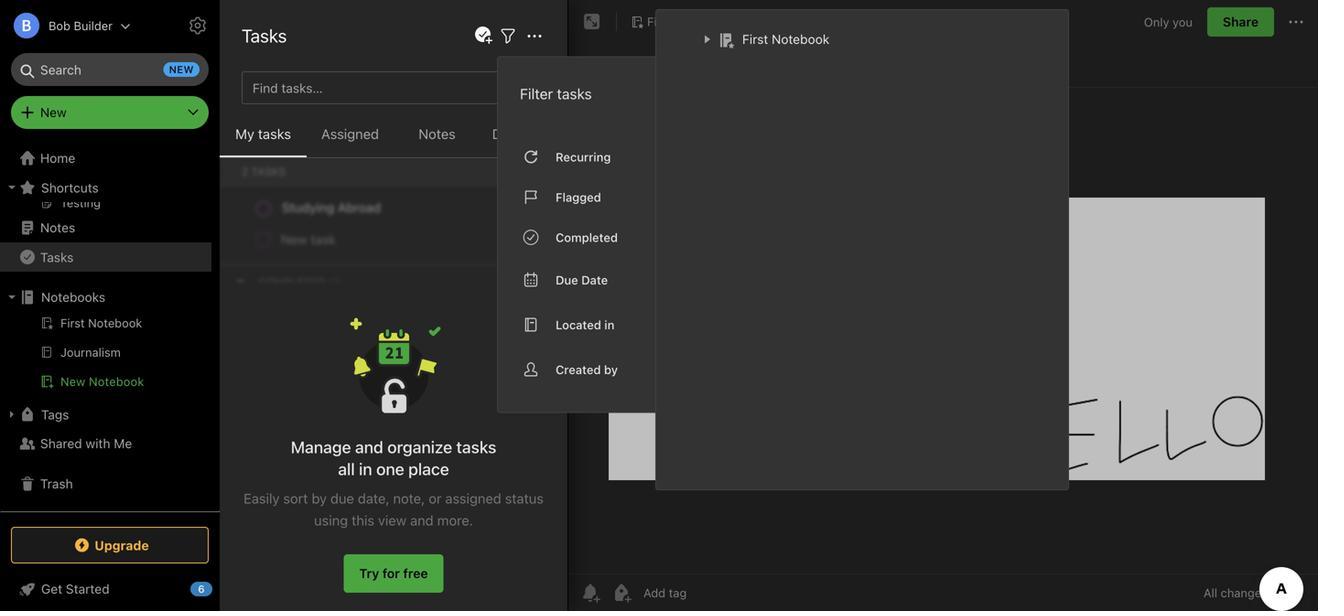 Task type: vqa. For each thing, say whether or not it's contained in the screenshot.
top Nov 1
yes



Task type: describe. For each thing, give the bounding box(es) containing it.
manage
[[291, 438, 351, 457]]

of
[[304, 227, 316, 243]]

attendees
[[243, 557, 304, 572]]

Search text field
[[24, 53, 196, 86]]

week up le...
[[474, 466, 507, 481]]

3 task from the left
[[392, 486, 419, 501]]

filter
[[520, 85, 553, 103]]

new for new notebook
[[60, 375, 85, 389]]

mm/dd/yy down lululemon
[[323, 447, 387, 462]]

place
[[408, 459, 449, 479]]

notes inside tree
[[40, 220, 75, 235]]

More actions and view options field
[[519, 24, 546, 47]]

created
[[556, 363, 601, 376]]

and inside manage and organize tasks all in one place
[[355, 438, 383, 457]]

get
[[41, 582, 62, 597]]

only
[[1144, 15, 1169, 29]]

notebook inside cell
[[772, 32, 829, 47]]

action
[[243, 576, 281, 591]]

tasks for my tasks
[[258, 126, 291, 142]]

1 down the all
[[341, 486, 347, 501]]

me inside date & time 09/09/2099 goal testing attendees me agenda testing notes great action items assignee status clean up meeting notes send out meeting notes and actio...
[[307, 557, 325, 572]]

due date
[[556, 273, 608, 287]]

more actions and view options image
[[524, 25, 546, 47]]

notebook for first notebook button
[[675, 15, 729, 28]]

and inside easily sort by due date, note, or assigned status using this view and more.
[[410, 513, 434, 529]]

week down sales
[[243, 466, 276, 481]]

all changes saved
[[1204, 586, 1303, 600]]

trash
[[40, 476, 73, 492]]

clean
[[419, 576, 453, 591]]

daily
[[422, 227, 450, 243]]

located
[[556, 318, 601, 332]]

my mood tracker
[[243, 189, 348, 204]]

1 down every
[[267, 249, 272, 262]]

out
[[314, 595, 333, 611]]

flagged
[[556, 190, 601, 204]]

2 nov 1 from the top
[[243, 249, 272, 262]]

note,
[[393, 491, 425, 507]]

tasks inside button
[[40, 250, 74, 265]]

1 horizontal spatial 4
[[464, 486, 473, 501]]

more.
[[437, 513, 473, 529]]

first notebook button
[[624, 9, 735, 35]]

new notebook group
[[0, 312, 211, 400]]

tree containing home
[[0, 26, 220, 511]]

status
[[505, 491, 544, 507]]

free
[[403, 566, 428, 581]]

09/09/2099
[[320, 538, 391, 553]]

each
[[350, 247, 379, 262]]

due dates
[[492, 126, 556, 142]]

first inside first notebook button
[[647, 15, 671, 28]]

to inside button
[[264, 318, 276, 333]]

filter tasks image
[[497, 25, 519, 47]]

expand note image
[[581, 11, 603, 33]]

go to the beach - studying abroad button
[[220, 282, 555, 392]]

mm/dd/yy down sales
[[243, 486, 307, 501]]

1 nov from the top
[[243, 137, 264, 150]]

1 horizontal spatial the
[[319, 227, 339, 243]]

100
[[501, 428, 523, 443]]

summary lululemon nike major milestones 100 sales week 1 mm/dd/yy week 2 mm/dd/yy week 3 mm/dd/yy week 4 mm/dd/yy week 5 mm/dd/yy task 1 task 2 task 3 task 4 le...
[[243, 428, 523, 501]]

saved
[[1271, 586, 1303, 600]]

cell
[[243, 266, 264, 281]]

send
[[280, 595, 310, 611]]

notes up 5 notes on the left top of the page
[[259, 18, 311, 40]]

0 vertical spatial testing
[[424, 538, 467, 553]]

&
[[275, 538, 284, 553]]

studying
[[351, 318, 403, 333]]

completed
[[556, 230, 618, 244]]

notebooks
[[41, 290, 105, 305]]

square
[[382, 247, 423, 262]]

Note Editor text field
[[568, 88, 1318, 574]]

organize
[[387, 438, 452, 457]]

easily inside 'about this template: easily chart your mood every day of the year with our daily mood track er template. click each square to change the cell background accordin...'
[[367, 208, 400, 223]]

background
[[267, 266, 338, 281]]

first notebook inside button
[[647, 15, 729, 28]]

week down major
[[390, 447, 423, 462]]

note window element
[[568, 0, 1318, 611]]

template.
[[259, 247, 314, 262]]

upgrade
[[95, 538, 149, 553]]

status
[[378, 576, 416, 591]]

0 vertical spatial 3
[[280, 466, 288, 481]]

all
[[338, 459, 355, 479]]

mm/dd/yy down manage
[[291, 466, 355, 481]]

notes inside date & time 09/09/2099 goal testing attendees me agenda testing notes great action items assignee status clean up meeting notes send out meeting notes and actio...
[[424, 557, 459, 572]]

mm/dd/yy up or
[[406, 466, 471, 481]]

about
[[243, 208, 279, 223]]

my for my tasks
[[235, 126, 254, 142]]

week up the date,
[[359, 466, 391, 481]]

5 notes
[[242, 57, 286, 72]]

Help and Learning task checklist field
[[0, 575, 220, 604]]

0 vertical spatial 4
[[395, 466, 403, 481]]

beach
[[302, 318, 338, 333]]

items
[[285, 576, 317, 591]]

tasks inside manage and organize tasks all in one place
[[456, 438, 496, 457]]

thumbnail image
[[459, 77, 540, 158]]

1 vertical spatial testing
[[377, 557, 420, 572]]

2 nov from the top
[[243, 249, 264, 262]]

notes button
[[394, 123, 481, 157]]

1 horizontal spatial by
[[604, 363, 618, 376]]

our
[[399, 227, 419, 243]]

this inside 'about this template: easily chart your mood every day of the year with our daily mood track er template. click each square to change the cell background accordin...'
[[282, 208, 304, 223]]

1 vertical spatial 2
[[381, 486, 389, 501]]

filter tasks
[[520, 85, 592, 103]]

easily sort by due date, note, or assigned status using this view and more.
[[244, 491, 544, 529]]

1 horizontal spatial meeting
[[475, 576, 523, 591]]

abroad
[[407, 318, 450, 333]]

shared
[[40, 436, 82, 451]]

great
[[462, 557, 495, 572]]

new button
[[11, 96, 209, 129]]

go
[[243, 318, 260, 333]]

1 vertical spatial meeting
[[336, 595, 384, 611]]

date inside date & time 09/09/2099 goal testing attendees me agenda testing notes great action items assignee status clean up meeting notes send out meeting notes and actio...
[[243, 538, 271, 553]]

assigned button
[[307, 123, 394, 157]]

chart
[[404, 208, 435, 223]]

first notebook inside cell
[[742, 32, 829, 47]]

shared with me link
[[0, 429, 211, 459]]

1 nov 1 from the top
[[243, 137, 272, 150]]

shared with me
[[40, 436, 132, 451]]

Located in field
[[655, 312, 846, 338]]

change
[[441, 247, 485, 262]]

summary lululemon nike major milestones 100 sales week 1 mm/dd/yy week 2 mm/dd/yy week 3 mm/dd/yy week 4 mm/dd/yy week 5 mm/dd/yy task 1 task 2 task 3 task 4 le... button
[[220, 392, 555, 502]]

1 horizontal spatial tasks
[[242, 25, 287, 46]]

recurring
[[556, 150, 611, 164]]

trash link
[[0, 470, 211, 499]]

4 task from the left
[[434, 486, 461, 501]]

every
[[243, 227, 276, 243]]



Task type: locate. For each thing, give the bounding box(es) containing it.
task up using
[[311, 486, 338, 501]]

0 horizontal spatial the
[[279, 318, 298, 333]]

1 vertical spatial tasks
[[258, 126, 291, 142]]

bob builder
[[49, 19, 113, 32]]

0 vertical spatial and
[[355, 438, 383, 457]]

first notebook
[[647, 15, 729, 28], [742, 32, 829, 47]]

0 vertical spatial tasks
[[242, 25, 287, 46]]

my for my mood tracker
[[243, 189, 262, 204]]

this down my mood tracker
[[282, 208, 304, 223]]

assigned
[[445, 491, 501, 507]]

tags button
[[0, 400, 211, 429]]

1 vertical spatial this
[[352, 513, 374, 529]]

5 up status
[[510, 466, 518, 481]]

week down "summary"
[[277, 447, 310, 462]]

notebook for new notebook button
[[89, 375, 144, 389]]

0 vertical spatial mood
[[468, 208, 501, 223]]

go to the beach - studying abroad
[[243, 318, 450, 333]]

0 horizontal spatial first notebook
[[647, 15, 729, 28]]

1 horizontal spatial due
[[556, 273, 578, 287]]

my up about
[[243, 189, 262, 204]]

2 vertical spatial the
[[279, 318, 298, 333]]

1 vertical spatial new
[[60, 375, 85, 389]]

this inside easily sort by due date, note, or assigned status using this view and more.
[[352, 513, 374, 529]]

date & time 09/09/2099 goal testing attendees me agenda testing notes great action items assignee status clean up meeting notes send out meeting notes and actio... button
[[220, 502, 555, 611]]

day
[[279, 227, 301, 243]]

1 horizontal spatial notebook
[[675, 15, 729, 28]]

5 inside summary lululemon nike major milestones 100 sales week 1 mm/dd/yy week 2 mm/dd/yy week 3 mm/dd/yy week 4 mm/dd/yy week 5 mm/dd/yy task 1 task 2 task 3 task 4 le...
[[510, 466, 518, 481]]

0 vertical spatial nov
[[243, 137, 264, 150]]

1 task from the left
[[311, 486, 338, 501]]

1 vertical spatial first
[[742, 32, 768, 47]]

in right the all
[[359, 459, 372, 479]]

0 vertical spatial new
[[40, 105, 67, 120]]

me inside shared with me link
[[114, 436, 132, 451]]

hello
[[243, 79, 275, 94]]

my down hello
[[235, 126, 254, 142]]

notebook
[[675, 15, 729, 28], [772, 32, 829, 47], [89, 375, 144, 389]]

notes
[[253, 57, 286, 72], [243, 595, 276, 611], [388, 595, 421, 611]]

first notebook cell
[[665, 21, 1077, 58]]

try
[[359, 566, 379, 581]]

get started
[[41, 582, 109, 597]]

1 horizontal spatial easily
[[367, 208, 400, 223]]

1 vertical spatial date
[[243, 538, 271, 553]]

task
[[311, 486, 338, 501], [351, 486, 378, 501], [392, 486, 419, 501], [434, 486, 461, 501]]

new
[[169, 64, 194, 76]]

new notebook button
[[0, 371, 211, 393]]

1 horizontal spatial in
[[604, 318, 615, 332]]

1 vertical spatial and
[[410, 513, 434, 529]]

this down the date,
[[352, 513, 374, 529]]

new task image
[[472, 25, 494, 47]]

mood up change
[[453, 227, 487, 243]]

me down time
[[307, 557, 325, 572]]

0 vertical spatial nov 1
[[243, 137, 272, 150]]

0 horizontal spatial due
[[492, 126, 517, 142]]

1 horizontal spatial with
[[371, 227, 396, 243]]

task down the all
[[351, 486, 378, 501]]

first right first notebook button
[[742, 32, 768, 47]]

week
[[277, 447, 310, 462], [390, 447, 423, 462], [243, 466, 276, 481], [359, 466, 391, 481], [474, 466, 507, 481]]

2 vertical spatial tasks
[[456, 438, 496, 457]]

le...
[[476, 486, 501, 501]]

try for free button
[[344, 555, 443, 593]]

1 horizontal spatial first notebook
[[742, 32, 829, 47]]

mm/dd/yy down milestones
[[438, 447, 502, 462]]

0 vertical spatial notebook
[[675, 15, 729, 28]]

new up tags
[[60, 375, 85, 389]]

try for free
[[359, 566, 428, 581]]

3 down place
[[423, 486, 431, 501]]

tracker
[[303, 189, 348, 204]]

1 horizontal spatial first
[[742, 32, 768, 47]]

up
[[456, 576, 471, 591]]

task down "one"
[[392, 486, 419, 501]]

tasks button
[[0, 243, 211, 272]]

due inside button
[[492, 126, 517, 142]]

due dates button
[[481, 123, 568, 157]]

0 horizontal spatial to
[[264, 318, 276, 333]]

new notebook
[[60, 375, 144, 389]]

due
[[330, 491, 354, 507]]

notes link
[[0, 213, 211, 243]]

0 vertical spatial first
[[647, 15, 671, 28]]

manage and organize tasks all in one place
[[291, 438, 496, 479]]

notes up clean
[[424, 557, 459, 572]]

0 horizontal spatial this
[[282, 208, 304, 223]]

my tasks
[[235, 126, 291, 142]]

3
[[280, 466, 288, 481], [423, 486, 431, 501]]

and inside date & time 09/09/2099 goal testing attendees me agenda testing notes great action items assignee status clean up meeting notes send out meeting notes and actio...
[[424, 595, 446, 611]]

task up more.
[[434, 486, 461, 501]]

share button
[[1207, 7, 1274, 37]]

or
[[429, 491, 442, 507]]

due up located
[[556, 273, 578, 287]]

5 up hello
[[242, 57, 249, 72]]

the inside button
[[279, 318, 298, 333]]

new inside button
[[60, 375, 85, 389]]

2 vertical spatial notebook
[[89, 375, 144, 389]]

with inside shared with me link
[[86, 436, 110, 451]]

template:
[[307, 208, 363, 223]]

and up "one"
[[355, 438, 383, 457]]

meeting down great
[[475, 576, 523, 591]]

add a reminder image
[[579, 582, 601, 604]]

to inside 'about this template: easily chart your mood every day of the year with our daily mood track er template. click each square to change the cell background accordin...'
[[426, 247, 438, 262]]

started
[[66, 582, 109, 597]]

dates
[[521, 126, 556, 142]]

shortcuts button
[[0, 173, 211, 202]]

1 vertical spatial my
[[243, 189, 262, 204]]

0 vertical spatial tasks
[[557, 85, 592, 103]]

0 vertical spatial the
[[319, 227, 339, 243]]

0 vertical spatial my
[[235, 126, 254, 142]]

click
[[318, 247, 347, 262]]

milestones
[[434, 428, 497, 443]]

1 horizontal spatial to
[[426, 247, 438, 262]]

1 horizontal spatial testing
[[424, 538, 467, 553]]

0 horizontal spatial 5
[[242, 57, 249, 72]]

tasks for filter tasks
[[557, 85, 592, 103]]

view
[[378, 513, 407, 529]]

2 horizontal spatial notebook
[[772, 32, 829, 47]]

1 horizontal spatial 5
[[510, 466, 518, 481]]

easily left sort
[[244, 491, 280, 507]]

0 horizontal spatial in
[[359, 459, 372, 479]]

first
[[647, 15, 671, 28], [742, 32, 768, 47]]

expand notebooks image
[[5, 290, 19, 305]]

1 vertical spatial with
[[86, 436, 110, 451]]

0 horizontal spatial me
[[114, 436, 132, 451]]

track
[[490, 227, 526, 243]]

assigned
[[321, 126, 379, 142]]

date down completed
[[581, 273, 608, 287]]

tasks left 100
[[456, 438, 496, 457]]

0 horizontal spatial with
[[86, 436, 110, 451]]

1 vertical spatial notebook
[[772, 32, 829, 47]]

0 vertical spatial with
[[371, 227, 396, 243]]

1 vertical spatial to
[[264, 318, 276, 333]]

1 vertical spatial me
[[307, 557, 325, 572]]

3 up sort
[[280, 466, 288, 481]]

0 vertical spatial meeting
[[475, 576, 523, 591]]

1 vertical spatial tasks
[[40, 250, 74, 265]]

new for new
[[40, 105, 67, 120]]

new search field
[[24, 53, 200, 86]]

0 vertical spatial in
[[604, 318, 615, 332]]

2 horizontal spatial the
[[489, 247, 508, 262]]

2 horizontal spatial tasks
[[557, 85, 592, 103]]

by right created
[[604, 363, 618, 376]]

tasks down the 'hello art'
[[258, 126, 291, 142]]

1 vertical spatial easily
[[244, 491, 280, 507]]

4 left le...
[[464, 486, 473, 501]]

0 vertical spatial due
[[492, 126, 517, 142]]

1 vertical spatial 5
[[510, 466, 518, 481]]

2 vertical spatial and
[[424, 595, 446, 611]]

due for due dates
[[492, 126, 517, 142]]

the left beach
[[279, 318, 298, 333]]

1 up mood
[[267, 137, 272, 150]]

date
[[581, 273, 608, 287], [243, 538, 271, 553]]

4
[[395, 466, 403, 481], [464, 486, 473, 501]]

with left our on the left top of the page
[[371, 227, 396, 243]]

nov 1 down hello
[[243, 137, 272, 150]]

Account field
[[0, 7, 131, 44]]

notes down action
[[243, 595, 276, 611]]

0 vertical spatial 5
[[242, 57, 249, 72]]

shortcuts
[[41, 180, 99, 195]]

expand tags image
[[5, 407, 19, 422]]

with inside 'about this template: easily chart your mood every day of the year with our daily mood track er template. click each square to change the cell background accordin...'
[[371, 227, 396, 243]]

2 down "one"
[[381, 486, 389, 501]]

0 horizontal spatial meeting
[[336, 595, 384, 611]]

notes
[[259, 18, 311, 40], [418, 126, 456, 142], [40, 220, 75, 235], [424, 557, 459, 572]]

0 horizontal spatial by
[[312, 491, 327, 507]]

one
[[376, 459, 404, 479]]

2
[[427, 447, 434, 462], [381, 486, 389, 501]]

your
[[438, 208, 464, 223]]

the right of at the top of page
[[319, 227, 339, 243]]

by left due
[[312, 491, 327, 507]]

1 vertical spatial in
[[359, 459, 372, 479]]

1 vertical spatial 3
[[423, 486, 431, 501]]

and down note,
[[410, 513, 434, 529]]

add tag image
[[611, 582, 632, 604]]

1 vertical spatial first notebook
[[742, 32, 829, 47]]

0 horizontal spatial 3
[[280, 466, 288, 481]]

by inside easily sort by due date, note, or assigned status using this view and more.
[[312, 491, 327, 507]]

notes inside button
[[418, 126, 456, 142]]

agenda
[[329, 557, 374, 572]]

1 vertical spatial by
[[312, 491, 327, 507]]

due
[[492, 126, 517, 142], [556, 273, 578, 287]]

nov up the cell
[[243, 249, 264, 262]]

tasks inside button
[[258, 126, 291, 142]]

1 horizontal spatial me
[[307, 557, 325, 572]]

1 down lululemon
[[314, 447, 319, 462]]

settings image
[[187, 15, 209, 37]]

1 horizontal spatial tasks
[[456, 438, 496, 457]]

easily inside easily sort by due date, note, or assigned status using this view and more.
[[244, 491, 280, 507]]

hello art
[[243, 79, 297, 94]]

the down track
[[489, 247, 508, 262]]

0 vertical spatial this
[[282, 208, 304, 223]]

mood up track
[[468, 208, 501, 223]]

er
[[243, 227, 526, 262]]

date & time 09/09/2099 goal testing attendees me agenda testing notes great action items assignee status clean up meeting notes send out meeting notes and actio...
[[243, 538, 523, 611]]

group
[[0, 55, 211, 221]]

0 horizontal spatial date
[[243, 538, 271, 553]]

date,
[[358, 491, 390, 507]]

0 vertical spatial by
[[604, 363, 618, 376]]

1 horizontal spatial 2
[[427, 447, 434, 462]]

all
[[1204, 586, 1217, 600]]

using
[[314, 513, 348, 529]]

first right expand note image
[[647, 15, 671, 28]]

time
[[287, 538, 316, 553]]

0 horizontal spatial 2
[[381, 486, 389, 501]]

notebook inside button
[[675, 15, 729, 28]]

nov down hello
[[243, 137, 264, 150]]

to down daily
[[426, 247, 438, 262]]

testing
[[424, 538, 467, 553], [377, 557, 420, 572]]

2 down major
[[427, 447, 434, 462]]

1 vertical spatial mood
[[453, 227, 487, 243]]

due left "dates"
[[492, 126, 517, 142]]

changes
[[1221, 586, 1268, 600]]

to
[[426, 247, 438, 262], [264, 318, 276, 333]]

0 vertical spatial date
[[581, 273, 608, 287]]

actio...
[[450, 595, 490, 611]]

easily up er
[[367, 208, 400, 223]]

new inside "popup button"
[[40, 105, 67, 120]]

me down tags button
[[114, 436, 132, 451]]

upgrade button
[[11, 527, 209, 564]]

nov
[[243, 137, 264, 150], [243, 249, 264, 262]]

0 horizontal spatial testing
[[377, 557, 420, 572]]

1 horizontal spatial 3
[[423, 486, 431, 501]]

notes down status
[[388, 595, 421, 611]]

1 vertical spatial the
[[489, 247, 508, 262]]

with
[[371, 227, 396, 243], [86, 436, 110, 451]]

0 vertical spatial me
[[114, 436, 132, 451]]

tasks up 5 notes on the left top of the page
[[242, 25, 287, 46]]

in right located
[[604, 318, 615, 332]]

0 horizontal spatial first
[[647, 15, 671, 28]]

tasks
[[557, 85, 592, 103], [258, 126, 291, 142], [456, 438, 496, 457]]

date left "&"
[[243, 538, 271, 553]]

located in
[[556, 318, 615, 332]]

for
[[382, 566, 400, 581]]

and
[[355, 438, 383, 457], [410, 513, 434, 529], [424, 595, 446, 611]]

0 horizontal spatial easily
[[244, 491, 280, 507]]

1 vertical spatial 4
[[464, 486, 473, 501]]

0 horizontal spatial tasks
[[258, 126, 291, 142]]

tree
[[0, 26, 220, 511]]

0 vertical spatial first notebook
[[647, 15, 729, 28]]

0 vertical spatial 2
[[427, 447, 434, 462]]

0 vertical spatial easily
[[367, 208, 400, 223]]

0 vertical spatial to
[[426, 247, 438, 262]]

notes up the 'hello art'
[[253, 57, 286, 72]]

2 task from the left
[[351, 486, 378, 501]]

builder
[[74, 19, 113, 32]]

share
[[1223, 14, 1259, 29]]

major
[[397, 428, 430, 443]]

and down clean
[[424, 595, 446, 611]]

new up home
[[40, 105, 67, 120]]

1
[[267, 137, 272, 150], [267, 249, 272, 262], [314, 447, 319, 462], [341, 486, 347, 501]]

0 horizontal spatial notebook
[[89, 375, 144, 389]]

Find tasks… text field
[[245, 73, 503, 103]]

Filter tasks field
[[497, 24, 519, 47]]

nov 1 up the cell
[[243, 249, 272, 262]]

lululemon
[[303, 428, 364, 443]]

click to collapse image
[[213, 578, 227, 600]]

year
[[342, 227, 367, 243]]

0 horizontal spatial 4
[[395, 466, 403, 481]]

6
[[198, 584, 205, 595]]

notes left thumbnail
[[418, 126, 456, 142]]

1 vertical spatial nov
[[243, 249, 264, 262]]

new
[[40, 105, 67, 120], [60, 375, 85, 389]]

meeting down assignee
[[336, 595, 384, 611]]

notebook inside button
[[89, 375, 144, 389]]

notebooks link
[[0, 283, 211, 312]]

4 up note,
[[395, 466, 403, 481]]

tasks right filter
[[557, 85, 592, 103]]

to right go
[[264, 318, 276, 333]]

nike
[[367, 428, 393, 443]]

1 horizontal spatial date
[[581, 273, 608, 287]]

my inside button
[[235, 126, 254, 142]]

first inside 'first notebook' cell
[[742, 32, 768, 47]]

in inside manage and organize tasks all in one place
[[359, 459, 372, 479]]

1 horizontal spatial this
[[352, 513, 374, 529]]

assignee
[[320, 576, 374, 591]]

0 horizontal spatial tasks
[[40, 250, 74, 265]]

1 vertical spatial due
[[556, 273, 578, 287]]

sales
[[243, 447, 274, 462]]

tasks up the notebooks
[[40, 250, 74, 265]]

due for due date
[[556, 273, 578, 287]]

easily
[[367, 208, 400, 223], [244, 491, 280, 507]]

notes down shortcuts
[[40, 220, 75, 235]]

this
[[282, 208, 304, 223], [352, 513, 374, 529]]

with down tags button
[[86, 436, 110, 451]]



